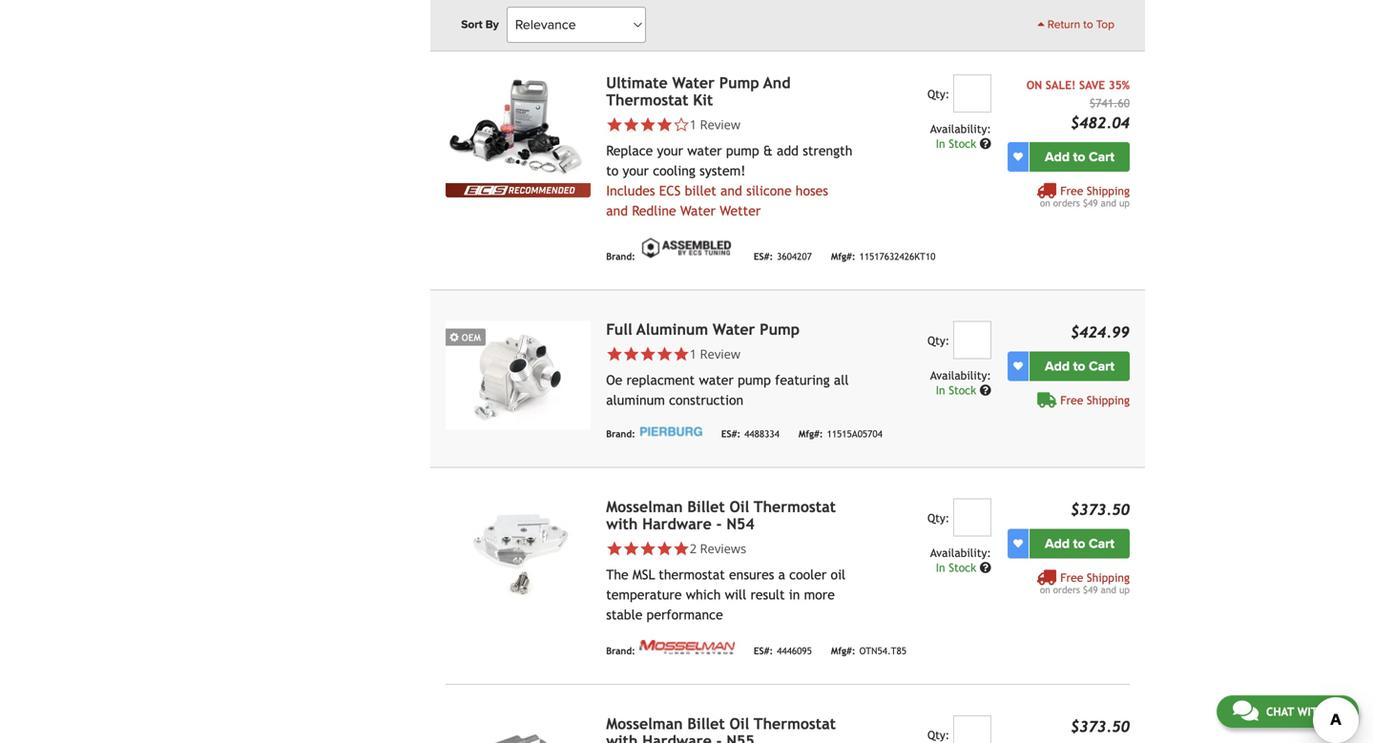 Task type: describe. For each thing, give the bounding box(es) containing it.
- for n55
[[716, 732, 722, 743]]

msl
[[632, 567, 655, 582]]

add to wish list image
[[1013, 361, 1023, 371]]

thermostat
[[659, 567, 725, 582]]

hardware for n54
[[642, 515, 712, 533]]

in for $424.99
[[936, 383, 945, 397]]

by
[[485, 18, 499, 31]]

return
[[1048, 18, 1080, 31]]

$482.04
[[1071, 114, 1130, 132]]

save
[[1079, 78, 1105, 91]]

in for on sale!                         save 35%
[[936, 137, 945, 150]]

to for add to cart button corresponding to $424.99
[[1073, 358, 1085, 374]]

3604207
[[777, 251, 812, 262]]

strength
[[803, 143, 852, 158]]

add to cart button for $424.99
[[1030, 351, 1130, 381]]

question circle image for on sale!                         save 35%
[[980, 138, 991, 149]]

top
[[1096, 18, 1115, 31]]

aluminum
[[637, 320, 708, 338]]

&
[[763, 143, 773, 158]]

oe
[[606, 372, 622, 388]]

sort
[[461, 18, 483, 31]]

full
[[606, 320, 632, 338]]

ensures
[[729, 567, 774, 582]]

stable
[[606, 607, 643, 622]]

1 review for pump
[[690, 116, 740, 133]]

replace
[[606, 143, 653, 158]]

es#4446094 - otn55.t85 - mosselman billet oil thermostat with hardware - n55 - the msl thermostat ensures a cooler oil temperature which will result in more stable performance - mosselman turbosystems - bmw image
[[446, 715, 591, 743]]

replace your water pump & add strength to your cooling system! includes ecs billet and silicone hoses and redline water wetter
[[606, 143, 852, 218]]

mfg#: for mosselman billet oil thermostat with hardware - n54
[[831, 646, 856, 657]]

1 vertical spatial with
[[1297, 705, 1326, 719]]

construction
[[669, 392, 743, 408]]

mfg#: otn54.t85
[[831, 646, 906, 657]]

pump for featuring
[[738, 372, 771, 388]]

empty star image
[[673, 116, 690, 133]]

water inside ultimate water pump and thermostat kit
[[672, 74, 715, 91]]

mfg#: for full aluminum water pump
[[799, 429, 823, 439]]

star image up replacment
[[640, 346, 656, 362]]

es#: for hardware
[[754, 646, 773, 657]]

1 add to wish list image from the top
[[1013, 152, 1023, 162]]

to for add to cart button associated with $373.50
[[1073, 536, 1085, 552]]

1 vertical spatial pump
[[760, 320, 800, 338]]

full aluminum water pump link
[[606, 320, 800, 338]]

otn54.t85
[[859, 646, 906, 657]]

review for pump
[[700, 116, 740, 133]]

chat
[[1266, 705, 1294, 719]]

brand: for mosselman
[[606, 646, 635, 657]]

which
[[686, 587, 721, 602]]

thermostat for mosselman billet oil thermostat with hardware - n55
[[754, 715, 836, 733]]

featuring
[[775, 372, 830, 388]]

water for replacment
[[699, 372, 734, 388]]

return to top
[[1045, 18, 1115, 31]]

star image up thermostat
[[673, 540, 690, 557]]

ultimate water pump and thermostat kit
[[606, 74, 791, 109]]

billet for n55
[[687, 715, 725, 733]]

to for first add to cart button from the top of the page
[[1073, 149, 1085, 165]]

3 shipping from the top
[[1087, 571, 1130, 584]]

free shipping
[[1060, 393, 1130, 407]]

1 add to cart button from the top
[[1030, 142, 1130, 172]]

ecs tuning recommends this product. image
[[446, 183, 591, 197]]

sort by
[[461, 18, 499, 31]]

billet
[[685, 183, 716, 198]]

es#3604207 - 11517632426kt10 - ultimate water pump and thermostat kit - replace your water pump & add strength to your cooling system! - assembled by ecs - bmw image
[[446, 74, 591, 183]]

oil
[[831, 567, 846, 582]]

es#4488334 - 11515a05704 - full aluminum water pump - oe replacment water pump featuring all aluminum construction - pierburg - bmw image
[[446, 321, 591, 430]]

es#: for kit
[[754, 251, 773, 262]]

with for mosselman billet oil thermostat with hardware - n55
[[606, 732, 638, 743]]

result
[[750, 587, 785, 602]]

will
[[725, 587, 746, 602]]

chat with us link
[[1217, 696, 1359, 728]]

cart for $424.99
[[1089, 358, 1114, 374]]

availability: for $373.50
[[930, 546, 991, 560]]

wetter
[[720, 203, 761, 218]]

caret up image
[[1037, 18, 1045, 30]]

brand: for full
[[606, 429, 635, 439]]

ecs
[[659, 183, 681, 198]]

us
[[1329, 705, 1343, 719]]

n55
[[726, 732, 755, 743]]

$424.99
[[1071, 323, 1130, 341]]

1 2 reviews link from the left
[[606, 540, 853, 557]]

$741.60
[[1090, 96, 1130, 110]]

all
[[834, 372, 849, 388]]

kit
[[693, 91, 713, 109]]

cooler
[[789, 567, 827, 582]]

mosselman billet oil thermostat with hardware - n55 link
[[606, 715, 836, 743]]

es#: 4488334
[[721, 429, 779, 439]]

oe replacment water pump featuring all aluminum construction
[[606, 372, 849, 408]]

brand: for ultimate
[[606, 251, 635, 262]]

sale!
[[1046, 78, 1076, 91]]

includes
[[606, 183, 655, 198]]

silicone
[[746, 183, 792, 198]]

mosselman billet oil thermostat with hardware - n54 link
[[606, 498, 836, 533]]

star image left 2
[[656, 540, 673, 557]]

hardware for n55
[[642, 732, 712, 743]]

a
[[778, 567, 785, 582]]

in for $373.50
[[936, 561, 945, 574]]

add to cart for $424.99
[[1045, 358, 1114, 374]]

0 horizontal spatial your
[[623, 163, 649, 178]]

0 vertical spatial your
[[657, 143, 683, 158]]

1 on from the top
[[1040, 197, 1050, 208]]

the msl thermostat ensures a cooler oil temperature which will result in more stable performance
[[606, 567, 846, 622]]

pump for &
[[726, 143, 759, 158]]

1 $373.50 from the top
[[1071, 501, 1130, 518]]

2 free shipping on orders $49 and up from the top
[[1040, 571, 1130, 595]]

the
[[606, 567, 628, 582]]

4488334
[[744, 429, 779, 439]]

ultimate
[[606, 74, 668, 91]]

1 orders from the top
[[1053, 197, 1080, 208]]

question circle image
[[980, 562, 991, 573]]

n54
[[726, 515, 755, 533]]

1 free shipping on orders $49 and up from the top
[[1040, 184, 1130, 208]]

in stock for on sale!                         save 35%
[[936, 137, 980, 150]]

2 up from the top
[[1119, 584, 1130, 595]]



Task type: vqa. For each thing, say whether or not it's contained in the screenshot.
Brand: for Full
yes



Task type: locate. For each thing, give the bounding box(es) containing it.
pump left and
[[719, 74, 759, 91]]

water for your
[[687, 143, 722, 158]]

0 vertical spatial shipping
[[1087, 184, 1130, 197]]

1 review down the full aluminum water pump link
[[690, 345, 740, 362]]

0 vertical spatial in stock
[[936, 137, 980, 150]]

2 in from the top
[[936, 383, 945, 397]]

1 in stock from the top
[[936, 137, 980, 150]]

2 vertical spatial shipping
[[1087, 571, 1130, 584]]

1 vertical spatial thermostat
[[754, 498, 836, 516]]

0 horizontal spatial pump
[[719, 74, 759, 91]]

1 vertical spatial $373.50
[[1071, 718, 1130, 736]]

1 vertical spatial mfg#:
[[799, 429, 823, 439]]

2 hardware from the top
[[642, 732, 712, 743]]

1 up from the top
[[1119, 197, 1130, 208]]

billet inside mosselman billet oil thermostat with hardware - n54
[[687, 498, 725, 516]]

0 vertical spatial availability:
[[930, 122, 991, 135]]

1 in from the top
[[936, 137, 945, 150]]

billet for n54
[[687, 498, 725, 516]]

temperature
[[606, 587, 682, 602]]

brand:
[[606, 4, 635, 15], [606, 251, 635, 262], [606, 429, 635, 439], [606, 646, 635, 657]]

None number field
[[953, 74, 991, 112], [953, 321, 991, 359], [953, 498, 991, 537], [953, 715, 991, 743], [953, 74, 991, 112], [953, 321, 991, 359], [953, 498, 991, 537], [953, 715, 991, 743]]

2 vertical spatial in
[[936, 561, 945, 574]]

0 vertical spatial -
[[716, 515, 722, 533]]

2
[[690, 540, 697, 557]]

1 vertical spatial in
[[936, 383, 945, 397]]

- left n54
[[716, 515, 722, 533]]

shipping
[[1087, 184, 1130, 197], [1087, 393, 1130, 407], [1087, 571, 1130, 584]]

pump inside replace your water pump & add strength to your cooling system! includes ecs billet and silicone hoses and redline water wetter
[[726, 143, 759, 158]]

1 vertical spatial $49
[[1083, 584, 1098, 595]]

4446095
[[777, 646, 812, 657]]

free shipping on orders $49 and up
[[1040, 184, 1130, 208], [1040, 571, 1130, 595]]

2 in stock from the top
[[936, 383, 980, 397]]

2 billet from the top
[[687, 715, 725, 733]]

1 vertical spatial availability:
[[930, 369, 991, 382]]

es#: left 4446095
[[754, 646, 773, 657]]

1 vertical spatial hardware
[[642, 732, 712, 743]]

0 vertical spatial add to wish list image
[[1013, 152, 1023, 162]]

mosselman up msl
[[606, 498, 683, 516]]

oil for n54
[[730, 498, 749, 516]]

pump inside oe replacment water pump featuring all aluminum construction
[[738, 372, 771, 388]]

2 orders from the top
[[1053, 584, 1080, 595]]

0 vertical spatial free
[[1060, 184, 1083, 197]]

1 vertical spatial cart
[[1089, 358, 1114, 374]]

billet inside the mosselman billet oil thermostat with hardware - n55
[[687, 715, 725, 733]]

1 horizontal spatial pump
[[760, 320, 800, 338]]

1 vertical spatial review
[[700, 345, 740, 362]]

es#: 4446095
[[754, 646, 812, 657]]

1 review for water
[[690, 345, 740, 362]]

in stock for $424.99
[[936, 383, 980, 397]]

2 add from the top
[[1045, 358, 1070, 374]]

water up empty star icon
[[672, 74, 715, 91]]

2 question circle image from the top
[[980, 384, 991, 396]]

star image
[[606, 116, 623, 133], [623, 116, 640, 133], [640, 116, 656, 133], [656, 116, 673, 133], [623, 346, 640, 362], [656, 346, 673, 362], [673, 346, 690, 362], [606, 540, 623, 557], [623, 540, 640, 557], [640, 540, 656, 557]]

0 vertical spatial orders
[[1053, 197, 1080, 208]]

1
[[690, 116, 697, 133], [690, 345, 697, 362]]

review for water
[[700, 345, 740, 362]]

hoses
[[796, 183, 828, 198]]

2 1 from the top
[[690, 345, 697, 362]]

1 vertical spatial shipping
[[1087, 393, 1130, 407]]

0 vertical spatial $373.50
[[1071, 501, 1130, 518]]

stock for on sale!                         save 35%
[[949, 137, 976, 150]]

add to cart button for $373.50
[[1030, 529, 1130, 559]]

3 add to cart button from the top
[[1030, 529, 1130, 559]]

1 vertical spatial add to cart
[[1045, 358, 1114, 374]]

- inside the mosselman billet oil thermostat with hardware - n55
[[716, 732, 722, 743]]

add to cart button
[[1030, 142, 1130, 172], [1030, 351, 1130, 381], [1030, 529, 1130, 559]]

1 qty: from the top
[[927, 87, 950, 101]]

0 vertical spatial pump
[[726, 143, 759, 158]]

0 vertical spatial thermostat
[[606, 91, 688, 109]]

cart
[[1089, 149, 1114, 165], [1089, 358, 1114, 374], [1089, 536, 1114, 552]]

0 vertical spatial water
[[672, 74, 715, 91]]

add to cart for $373.50
[[1045, 536, 1114, 552]]

4 qty: from the top
[[927, 728, 950, 742]]

2 stock from the top
[[949, 383, 976, 397]]

pump inside ultimate water pump and thermostat kit
[[719, 74, 759, 91]]

in stock for $373.50
[[936, 561, 980, 574]]

2 availability: from the top
[[930, 369, 991, 382]]

0 vertical spatial $49
[[1083, 197, 1098, 208]]

1 oil from the top
[[730, 498, 749, 516]]

cart for $373.50
[[1089, 536, 1114, 552]]

thermostat up a
[[754, 498, 836, 516]]

water inside replace your water pump & add strength to your cooling system! includes ecs billet and silicone hoses and redline water wetter
[[687, 143, 722, 158]]

free down $424.99
[[1060, 393, 1083, 407]]

1 vertical spatial free shipping on orders $49 and up
[[1040, 571, 1130, 595]]

add to wish list image
[[1013, 152, 1023, 162], [1013, 539, 1023, 549]]

star image
[[606, 346, 623, 362], [640, 346, 656, 362], [656, 540, 673, 557], [673, 540, 690, 557]]

1 add to cart from the top
[[1045, 149, 1114, 165]]

1 vertical spatial -
[[716, 732, 722, 743]]

free down $482.04
[[1060, 184, 1083, 197]]

2 vertical spatial add
[[1045, 536, 1070, 552]]

1 vertical spatial in stock
[[936, 383, 980, 397]]

water
[[687, 143, 722, 158], [699, 372, 734, 388]]

availability: for $424.99
[[930, 369, 991, 382]]

1 1 from the top
[[690, 116, 697, 133]]

2 vertical spatial availability:
[[930, 546, 991, 560]]

thermostat up empty star icon
[[606, 91, 688, 109]]

2 $373.50 from the top
[[1071, 718, 1130, 736]]

on
[[1026, 78, 1042, 91]]

chat with us
[[1266, 705, 1343, 719]]

water up construction
[[699, 372, 734, 388]]

35%
[[1109, 78, 1130, 91]]

thermostat for mosselman billet oil thermostat with hardware - n54
[[754, 498, 836, 516]]

1 cart from the top
[[1089, 149, 1114, 165]]

1 - from the top
[[716, 515, 722, 533]]

2 reviews link down n54
[[606, 540, 853, 557]]

with
[[606, 515, 638, 533], [1297, 705, 1326, 719], [606, 732, 638, 743]]

1 vertical spatial question circle image
[[980, 384, 991, 396]]

qty: for on sale!                         save 35%
[[927, 87, 950, 101]]

4 brand: from the top
[[606, 646, 635, 657]]

return to top link
[[1037, 16, 1115, 33]]

stewart components - corporate logo image
[[639, 3, 742, 13]]

0 vertical spatial cart
[[1089, 149, 1114, 165]]

pump
[[719, 74, 759, 91], [760, 320, 800, 338]]

mosselman for mosselman billet oil thermostat with hardware - n55
[[606, 715, 683, 733]]

es#: 3604207
[[754, 251, 812, 262]]

oil inside the mosselman billet oil thermostat with hardware - n55
[[730, 715, 749, 733]]

3 in stock from the top
[[936, 561, 980, 574]]

1 vertical spatial oil
[[730, 715, 749, 733]]

review down kit
[[700, 116, 740, 133]]

with for mosselman billet oil thermostat with hardware - n54
[[606, 515, 638, 533]]

availability:
[[930, 122, 991, 135], [930, 369, 991, 382], [930, 546, 991, 560]]

stock for $424.99
[[949, 383, 976, 397]]

1 billet from the top
[[687, 498, 725, 516]]

question circle image
[[980, 138, 991, 149], [980, 384, 991, 396]]

1 vertical spatial add
[[1045, 358, 1070, 374]]

0 vertical spatial 1
[[690, 116, 697, 133]]

2 vertical spatial thermostat
[[754, 715, 836, 733]]

1 vertical spatial water
[[699, 372, 734, 388]]

1 down kit
[[690, 116, 697, 133]]

0 vertical spatial water
[[687, 143, 722, 158]]

1 hardware from the top
[[642, 515, 712, 533]]

2 vertical spatial water
[[713, 320, 755, 338]]

mosselman billet oil thermostat with hardware - n54
[[606, 498, 836, 533]]

pump up featuring
[[760, 320, 800, 338]]

add for $424.99
[[1045, 358, 1070, 374]]

water down billet
[[680, 203, 716, 218]]

1 vertical spatial up
[[1119, 584, 1130, 595]]

0 vertical spatial review
[[700, 116, 740, 133]]

replacment
[[626, 372, 695, 388]]

0 vertical spatial free shipping on orders $49 and up
[[1040, 184, 1130, 208]]

water up oe replacment water pump featuring all aluminum construction
[[713, 320, 755, 338]]

thermostat down 4446095
[[754, 715, 836, 733]]

es#4446095 - otn54.t85 - mosselman billet oil thermostat with hardware - n54 - the msl thermostat ensures a cooler oil temperature which will result in more stable performance - mosselman turbosystems - bmw image
[[446, 498, 591, 607]]

es#:
[[754, 251, 773, 262], [721, 429, 741, 439], [754, 646, 773, 657]]

1 vertical spatial orders
[[1053, 584, 1080, 595]]

2 vertical spatial with
[[606, 732, 638, 743]]

1 vertical spatial add to cart button
[[1030, 351, 1130, 381]]

cooling
[[653, 163, 696, 178]]

2 mosselman from the top
[[606, 715, 683, 733]]

0 vertical spatial stock
[[949, 137, 976, 150]]

0 vertical spatial mosselman
[[606, 498, 683, 516]]

0 vertical spatial es#:
[[754, 251, 773, 262]]

2 reviews
[[690, 540, 746, 557]]

in
[[936, 137, 945, 150], [936, 383, 945, 397], [936, 561, 945, 574]]

full aluminum water pump
[[606, 320, 800, 338]]

0 vertical spatial pump
[[719, 74, 759, 91]]

$49
[[1083, 197, 1098, 208], [1083, 584, 1098, 595]]

2 vertical spatial stock
[[949, 561, 976, 574]]

3 cart from the top
[[1089, 536, 1114, 552]]

mfg#: 11515a05704
[[799, 429, 883, 439]]

1 vertical spatial 1
[[690, 345, 697, 362]]

1 review down kit
[[690, 116, 740, 133]]

2 - from the top
[[716, 732, 722, 743]]

3 availability: from the top
[[930, 546, 991, 560]]

- left "n55"
[[716, 732, 722, 743]]

0 vertical spatial 1 review
[[690, 116, 740, 133]]

add
[[1045, 149, 1070, 165], [1045, 358, 1070, 374], [1045, 536, 1070, 552]]

0 vertical spatial oil
[[730, 498, 749, 516]]

1 1 review from the top
[[690, 116, 740, 133]]

billet left n54
[[687, 498, 725, 516]]

on sale!                         save 35% $741.60 $482.04
[[1026, 78, 1130, 132]]

qty: for $424.99
[[927, 334, 950, 347]]

1 brand: from the top
[[606, 4, 635, 15]]

1 shipping from the top
[[1087, 184, 1130, 197]]

hardware inside mosselman billet oil thermostat with hardware - n54
[[642, 515, 712, 533]]

stock for $373.50
[[949, 561, 976, 574]]

mfg#:
[[831, 251, 856, 262], [799, 429, 823, 439], [831, 646, 856, 657]]

3 qty: from the top
[[927, 511, 950, 525]]

2 free from the top
[[1060, 393, 1083, 407]]

3 add from the top
[[1045, 536, 1070, 552]]

your up includes
[[623, 163, 649, 178]]

es#: left 3604207 on the right top
[[754, 251, 773, 262]]

oil
[[730, 498, 749, 516], [730, 715, 749, 733]]

1 review
[[690, 116, 740, 133], [690, 345, 740, 362]]

0 vertical spatial mfg#:
[[831, 251, 856, 262]]

2 vertical spatial add to cart button
[[1030, 529, 1130, 559]]

water
[[672, 74, 715, 91], [680, 203, 716, 218], [713, 320, 755, 338]]

1 vertical spatial free
[[1060, 393, 1083, 407]]

water inside replace your water pump & add strength to your cooling system! includes ecs billet and silicone hoses and redline water wetter
[[680, 203, 716, 218]]

3 add to cart from the top
[[1045, 536, 1114, 552]]

mosselman billet oil thermostat with hardware - n55
[[606, 715, 836, 743]]

question circle image for $424.99
[[980, 384, 991, 396]]

free right question circle icon
[[1060, 571, 1083, 584]]

comments image
[[1233, 699, 1259, 722]]

1 review link
[[606, 116, 853, 133], [690, 116, 740, 133], [606, 345, 853, 362], [690, 345, 740, 362]]

1 horizontal spatial your
[[657, 143, 683, 158]]

pump left featuring
[[738, 372, 771, 388]]

2 cart from the top
[[1089, 358, 1114, 374]]

add
[[777, 143, 799, 158]]

3 free from the top
[[1060, 571, 1083, 584]]

1 vertical spatial water
[[680, 203, 716, 218]]

redline
[[632, 203, 676, 218]]

es#: left 4488334
[[721, 429, 741, 439]]

1 vertical spatial pump
[[738, 372, 771, 388]]

2 reviews link down mosselman billet oil thermostat with hardware - n54 link
[[690, 540, 746, 557]]

0 vertical spatial add to cart button
[[1030, 142, 1130, 172]]

1 for aluminum
[[690, 345, 697, 362]]

2 add to wish list image from the top
[[1013, 539, 1023, 549]]

- inside mosselman billet oil thermostat with hardware - n54
[[716, 515, 722, 533]]

to inside replace your water pump & add strength to your cooling system! includes ecs billet and silicone hoses and redline water wetter
[[606, 163, 619, 178]]

1 vertical spatial stock
[[949, 383, 976, 397]]

mosselman inside the mosselman billet oil thermostat with hardware - n55
[[606, 715, 683, 733]]

0 vertical spatial hardware
[[642, 515, 712, 533]]

2 oil from the top
[[730, 715, 749, 733]]

1 vertical spatial on
[[1040, 584, 1050, 595]]

mfg#: 11517632426kt10
[[831, 251, 935, 262]]

0 vertical spatial add
[[1045, 149, 1070, 165]]

and
[[720, 183, 742, 198], [1101, 197, 1116, 208], [606, 203, 628, 218], [1101, 584, 1116, 595]]

1 vertical spatial add to wish list image
[[1013, 539, 1023, 549]]

3 brand: from the top
[[606, 429, 635, 439]]

0 vertical spatial with
[[606, 515, 638, 533]]

$373.50
[[1071, 501, 1130, 518], [1071, 718, 1130, 736]]

star image down the full
[[606, 346, 623, 362]]

system!
[[700, 163, 746, 178]]

0 vertical spatial add to cart
[[1045, 149, 1114, 165]]

add for $373.50
[[1045, 536, 1070, 552]]

2 vertical spatial free
[[1060, 571, 1083, 584]]

1 vertical spatial your
[[623, 163, 649, 178]]

mfg#: left otn54.t85
[[831, 646, 856, 657]]

pump left &
[[726, 143, 759, 158]]

more
[[804, 587, 835, 602]]

3 in from the top
[[936, 561, 945, 574]]

mosselman turbosystems - corporate logo image
[[639, 640, 735, 654]]

billet left "n55"
[[687, 715, 725, 733]]

performance
[[647, 607, 723, 622]]

1 vertical spatial es#:
[[721, 429, 741, 439]]

free
[[1060, 184, 1083, 197], [1060, 393, 1083, 407], [1060, 571, 1083, 584]]

1 down the full aluminum water pump link
[[690, 345, 697, 362]]

hardware left "n55"
[[642, 732, 712, 743]]

1 question circle image from the top
[[980, 138, 991, 149]]

1 stock from the top
[[949, 137, 976, 150]]

0 vertical spatial in
[[936, 137, 945, 150]]

hardware up 2
[[642, 515, 712, 533]]

2 vertical spatial es#:
[[754, 646, 773, 657]]

1 add from the top
[[1045, 149, 1070, 165]]

2 add to cart from the top
[[1045, 358, 1114, 374]]

availability: for on sale!                         save 35%
[[930, 122, 991, 135]]

your up cooling at the top
[[657, 143, 683, 158]]

1 availability: from the top
[[930, 122, 991, 135]]

to
[[1083, 18, 1093, 31], [1073, 149, 1085, 165], [606, 163, 619, 178], [1073, 358, 1085, 374], [1073, 536, 1085, 552]]

and
[[763, 74, 791, 91]]

stock
[[949, 137, 976, 150], [949, 383, 976, 397], [949, 561, 976, 574]]

2 2 reviews link from the left
[[690, 540, 746, 557]]

1 vertical spatial mosselman
[[606, 715, 683, 733]]

2 vertical spatial cart
[[1089, 536, 1114, 552]]

mfg#: for ultimate water pump and thermostat kit
[[831, 251, 856, 262]]

brand: left stewart components - corporate logo
[[606, 4, 635, 15]]

brand: down aluminum
[[606, 429, 635, 439]]

mfg#: right 3604207 on the right top
[[831, 251, 856, 262]]

mosselman for mosselman billet oil thermostat with hardware - n54
[[606, 498, 683, 516]]

2 1 review from the top
[[690, 345, 740, 362]]

up
[[1119, 197, 1130, 208], [1119, 584, 1130, 595]]

orders
[[1053, 197, 1080, 208], [1053, 584, 1080, 595]]

thermostat inside mosselman billet oil thermostat with hardware - n54
[[754, 498, 836, 516]]

billet
[[687, 498, 725, 516], [687, 715, 725, 733]]

hardware inside the mosselman billet oil thermostat with hardware - n55
[[642, 732, 712, 743]]

2 vertical spatial add to cart
[[1045, 536, 1114, 552]]

- for n54
[[716, 515, 722, 533]]

1 vertical spatial 1 review
[[690, 345, 740, 362]]

mosselman
[[606, 498, 683, 516], [606, 715, 683, 733]]

aluminum
[[606, 392, 665, 408]]

2 qty: from the top
[[927, 334, 950, 347]]

1 free from the top
[[1060, 184, 1083, 197]]

thermostat inside the mosselman billet oil thermostat with hardware - n55
[[754, 715, 836, 733]]

2 vertical spatial in stock
[[936, 561, 980, 574]]

0 vertical spatial up
[[1119, 197, 1130, 208]]

in
[[789, 587, 800, 602]]

3 stock from the top
[[949, 561, 976, 574]]

2 review from the top
[[700, 345, 740, 362]]

2 shipping from the top
[[1087, 393, 1130, 407]]

assembled by ecs - corporate logo image
[[639, 236, 735, 260]]

water up system!
[[687, 143, 722, 158]]

11517632426kt10
[[859, 251, 935, 262]]

thermostat inside ultimate water pump and thermostat kit
[[606, 91, 688, 109]]

with inside mosselman billet oil thermostat with hardware - n54
[[606, 515, 638, 533]]

mfg#: left 11515a05704 at right bottom
[[799, 429, 823, 439]]

2 add to cart button from the top
[[1030, 351, 1130, 381]]

2 vertical spatial mfg#:
[[831, 646, 856, 657]]

-
[[716, 515, 722, 533], [716, 732, 722, 743]]

brand: down redline on the left
[[606, 251, 635, 262]]

with inside the mosselman billet oil thermostat with hardware - n55
[[606, 732, 638, 743]]

mosselman inside mosselman billet oil thermostat with hardware - n54
[[606, 498, 683, 516]]

reviews
[[700, 540, 746, 557]]

review down the full aluminum water pump link
[[700, 345, 740, 362]]

1 for water
[[690, 116, 697, 133]]

ultimate water pump and thermostat kit link
[[606, 74, 791, 109]]

add to cart
[[1045, 149, 1114, 165], [1045, 358, 1114, 374], [1045, 536, 1114, 552]]

1 review from the top
[[700, 116, 740, 133]]

2 $49 from the top
[[1083, 584, 1098, 595]]

0 vertical spatial question circle image
[[980, 138, 991, 149]]

1 mosselman from the top
[[606, 498, 683, 516]]

in stock
[[936, 137, 980, 150], [936, 383, 980, 397], [936, 561, 980, 574]]

oil inside mosselman billet oil thermostat with hardware - n54
[[730, 498, 749, 516]]

0 vertical spatial on
[[1040, 197, 1050, 208]]

oil for n55
[[730, 715, 749, 733]]

1 $49 from the top
[[1083, 197, 1098, 208]]

0 vertical spatial billet
[[687, 498, 725, 516]]

qty: for $373.50
[[927, 511, 950, 525]]

2 brand: from the top
[[606, 251, 635, 262]]

mosselman down mosselman turbosystems - corporate logo
[[606, 715, 683, 733]]

brand: down stable
[[606, 646, 635, 657]]

pierburg - corporate logo image
[[639, 427, 702, 437]]

1 vertical spatial billet
[[687, 715, 725, 733]]

water inside oe replacment water pump featuring all aluminum construction
[[699, 372, 734, 388]]

11515a05704
[[827, 429, 883, 439]]

2 on from the top
[[1040, 584, 1050, 595]]

thermostat
[[606, 91, 688, 109], [754, 498, 836, 516], [754, 715, 836, 733]]



